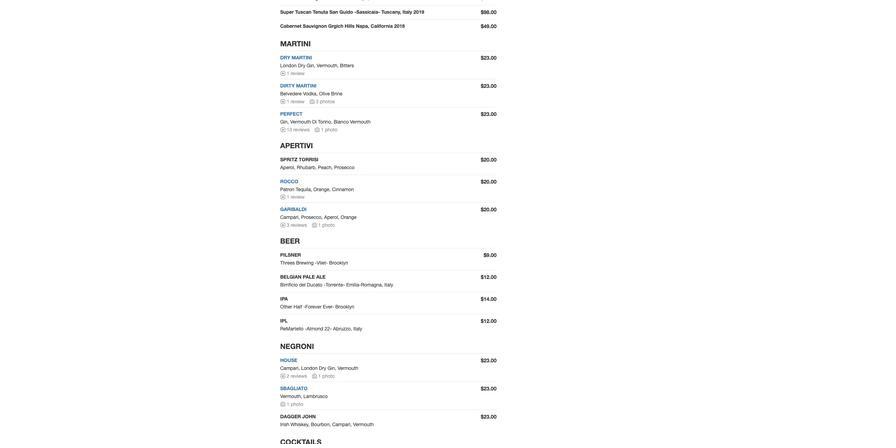 Task type: describe. For each thing, give the bounding box(es) containing it.
bianco
[[334, 119, 349, 125]]

dry for campari,
[[319, 366, 326, 371]]

13
[[287, 127, 292, 132]]

1 for 1 photo link corresponding to perfect
[[321, 127, 324, 132]]

ipa other half -forever ever- brooklyn
[[280, 296, 354, 310]]

rocco
[[280, 178, 298, 184]]

forever
[[305, 304, 322, 310]]

other
[[280, 304, 292, 310]]

birrificio
[[280, 282, 298, 288]]

beer
[[280, 237, 300, 246]]

1 photo link up dagger
[[280, 402, 303, 407]]

belgian pale ale birrificio del ducato -torrente- emilia-romagna, italy
[[280, 274, 393, 288]]

$20.00 for garibaldi
[[481, 207, 497, 213]]

2019
[[413, 9, 424, 15]]

remartello
[[280, 326, 303, 332]]

martini for dirty
[[296, 83, 316, 88]]

1 review for $20.00
[[287, 195, 305, 200]]

1 photo for garibaldi
[[318, 223, 335, 228]]

rhubarb,
[[297, 165, 317, 170]]

threes
[[280, 260, 295, 266]]

sassicaia-
[[356, 9, 380, 15]]

$23.00 for sbagliato
[[481, 386, 497, 392]]

spritz torrisi aperol, rhubarb, peach, prosecco
[[280, 156, 354, 170]]

pale
[[303, 274, 315, 280]]

- inside ipl remartello -almond 22- abruzzo, italy
[[305, 326, 307, 332]]

review for $20.00
[[291, 195, 305, 200]]

california
[[371, 23, 393, 29]]

super tuscan tenuta san guido -sassicaia- tuscany, italy 2019
[[280, 9, 424, 15]]

napa,
[[356, 23, 369, 29]]

2 reviews link
[[280, 374, 307, 379]]

1 review link for $20.00
[[280, 195, 305, 200]]

rocco link
[[280, 178, 298, 184]]

patron
[[280, 187, 294, 192]]

garibaldi campari, prosecco, aperol, orange
[[280, 207, 356, 220]]

$14.00
[[481, 296, 497, 302]]

italy inside ipl remartello -almond 22- abruzzo, italy
[[353, 326, 362, 332]]

reviews for $20.00
[[291, 223, 307, 228]]

campari, for $23.00
[[280, 366, 300, 371]]

photos
[[320, 99, 335, 104]]

sbagliato link
[[280, 386, 307, 392]]

brooklyn inside ipa other half -forever ever- brooklyn
[[335, 304, 354, 310]]

belvedere
[[280, 91, 302, 96]]

dirty martini link
[[280, 83, 316, 88]]

aperol, inside 'garibaldi campari, prosecco, aperol, orange'
[[324, 215, 339, 220]]

italy inside "belgian pale ale birrificio del ducato -torrente- emilia-romagna, italy"
[[384, 282, 393, 288]]

1 for $20.00 1 review 'link'
[[287, 195, 289, 200]]

1 photo link for house
[[312, 374, 335, 379]]

gin, for dry martini
[[307, 63, 315, 68]]

dirty
[[280, 83, 295, 88]]

aperol, inside spritz torrisi aperol, rhubarb, peach, prosecco
[[280, 165, 295, 170]]

photo for house
[[322, 374, 335, 379]]

photo for perfect
[[325, 127, 337, 132]]

garibaldi
[[280, 207, 307, 212]]

olive
[[319, 91, 330, 96]]

ipa
[[280, 296, 288, 302]]

house campari, london dry gin, vermouth
[[280, 358, 358, 371]]

1 for 1 photo link corresponding to garibaldi
[[318, 223, 321, 228]]

1 for house 1 photo link
[[318, 374, 321, 379]]

sauvignon
[[303, 23, 327, 29]]

perfect
[[280, 111, 302, 117]]

dry for martini
[[298, 63, 305, 68]]

1 for 1 photo link on top of dagger
[[287, 402, 289, 407]]

cabernet sauvignon grgich hills napa, california 2018
[[280, 23, 405, 29]]

london for campari,
[[301, 366, 318, 371]]

3 reviews link
[[280, 223, 307, 228]]

vodka,
[[303, 91, 318, 96]]

gin, for house
[[328, 366, 336, 371]]

del
[[299, 282, 306, 288]]

2 1 review link from the top
[[280, 99, 305, 104]]

vermouth, inside the sbagliato vermouth, lambrusco
[[280, 394, 302, 399]]

1 photo up dagger
[[287, 402, 303, 407]]

half
[[294, 304, 302, 310]]

2 1 review from the top
[[287, 99, 305, 104]]

di
[[312, 119, 317, 125]]

6 $23.00 from the top
[[481, 414, 497, 420]]

torrente-
[[326, 282, 345, 288]]

pilsner
[[280, 252, 301, 258]]

dirty martini belvedere vodka, olive brine
[[280, 83, 342, 96]]

rocco patron tequila, orange, cinnamon
[[280, 178, 354, 192]]

tuscany,
[[381, 9, 401, 15]]

3 photos
[[316, 99, 335, 104]]

13 reviews
[[287, 127, 310, 132]]

ale
[[316, 274, 326, 280]]

irish
[[280, 422, 289, 428]]

1 photo link for garibaldi
[[312, 223, 335, 228]]

1 $20.00 from the top
[[481, 156, 497, 163]]

2 review from the top
[[291, 99, 305, 104]]

0 vertical spatial martini
[[280, 39, 311, 48]]

cinnamon
[[332, 187, 354, 192]]

sbagliato
[[280, 386, 307, 392]]

spritz
[[280, 156, 297, 162]]

vliet-
[[317, 260, 328, 266]]

dry
[[280, 54, 290, 60]]

tuscan
[[295, 9, 311, 15]]

ipl remartello -almond 22- abruzzo, italy
[[280, 318, 362, 332]]

vermouth inside dagger john irish whiskey, bourbon, campari, vermouth
[[353, 422, 374, 428]]

almond
[[307, 326, 323, 332]]

vermouth, inside dry martini london dry gin, vermouth, bitters
[[317, 63, 339, 68]]



Task type: vqa. For each thing, say whether or not it's contained in the screenshot.


Task type: locate. For each thing, give the bounding box(es) containing it.
- inside "belgian pale ale birrificio del ducato -torrente- emilia-romagna, italy"
[[324, 282, 326, 288]]

2 vertical spatial $20.00
[[481, 207, 497, 213]]

super
[[280, 9, 294, 15]]

1 photo link for perfect
[[314, 127, 337, 132]]

peach,
[[318, 165, 333, 170]]

aperol, left the "orange"
[[324, 215, 339, 220]]

dagger
[[280, 414, 301, 420]]

review up "dirty martini" link
[[291, 71, 305, 76]]

1 review down tequila,
[[287, 195, 305, 200]]

0 vertical spatial vermouth,
[[317, 63, 339, 68]]

brooklyn
[[329, 260, 348, 266], [335, 304, 354, 310]]

san
[[329, 9, 338, 15]]

ipl
[[280, 318, 288, 324]]

1 vertical spatial 3
[[287, 223, 289, 228]]

gin, up 13
[[280, 119, 289, 125]]

emilia-
[[346, 282, 361, 288]]

$12.00 for ale
[[481, 274, 497, 280]]

0 vertical spatial $12.00
[[481, 274, 497, 280]]

0 horizontal spatial aperol,
[[280, 165, 295, 170]]

campari, inside dagger john irish whiskey, bourbon, campari, vermouth
[[332, 422, 352, 428]]

1 horizontal spatial vermouth,
[[317, 63, 339, 68]]

photo
[[325, 127, 337, 132], [322, 223, 335, 228], [322, 374, 335, 379], [291, 402, 303, 407]]

martini right dry
[[292, 54, 312, 60]]

perfect link
[[280, 111, 302, 117]]

3
[[316, 99, 318, 104], [287, 223, 289, 228]]

1 photo link
[[314, 127, 337, 132], [312, 223, 335, 228], [312, 374, 335, 379], [280, 402, 303, 407]]

italy left 2019
[[403, 9, 412, 15]]

sbagliato vermouth, lambrusco
[[280, 386, 328, 399]]

campari, right bourbon,
[[332, 422, 352, 428]]

torrisi
[[299, 156, 318, 162]]

gin, inside dry martini london dry gin, vermouth, bitters
[[307, 63, 315, 68]]

1 review down belvedere
[[287, 99, 305, 104]]

tequila,
[[296, 187, 312, 192]]

review for $23.00
[[291, 71, 305, 76]]

italy
[[403, 9, 412, 15], [384, 282, 393, 288], [353, 326, 362, 332]]

1 horizontal spatial aperol,
[[324, 215, 339, 220]]

john
[[302, 414, 316, 420]]

0 horizontal spatial vermouth,
[[280, 394, 302, 399]]

1 horizontal spatial dry
[[319, 366, 326, 371]]

gin, down dry martini link
[[307, 63, 315, 68]]

1 vertical spatial gin,
[[280, 119, 289, 125]]

1 vertical spatial vermouth,
[[280, 394, 302, 399]]

negroni
[[280, 342, 314, 351]]

0 vertical spatial london
[[280, 63, 297, 68]]

1 review for $23.00
[[287, 71, 305, 76]]

martini inside the dirty martini belvedere vodka, olive brine
[[296, 83, 316, 88]]

0 vertical spatial review
[[291, 71, 305, 76]]

vermouth,
[[317, 63, 339, 68], [280, 394, 302, 399]]

london inside house campari, london dry gin, vermouth
[[301, 366, 318, 371]]

campari,
[[280, 215, 300, 220], [280, 366, 300, 371], [332, 422, 352, 428]]

$12.00 up $14.00
[[481, 274, 497, 280]]

reviews right 13
[[293, 127, 310, 132]]

2 $23.00 from the top
[[481, 83, 497, 89]]

house link
[[280, 358, 297, 363]]

0 horizontal spatial gin,
[[280, 119, 289, 125]]

1 review link down patron
[[280, 195, 305, 200]]

0 vertical spatial dry
[[298, 63, 305, 68]]

- right half
[[303, 304, 305, 310]]

gin, inside house campari, london dry gin, vermouth
[[328, 366, 336, 371]]

- right "remartello"
[[305, 326, 307, 332]]

reviews for $23.00
[[293, 127, 310, 132]]

1 photo down torino,
[[321, 127, 337, 132]]

torino,
[[318, 119, 332, 125]]

review
[[291, 71, 305, 76], [291, 99, 305, 104], [291, 195, 305, 200]]

vermouth, down sbagliato "link" at the bottom left
[[280, 394, 302, 399]]

1 review link
[[280, 71, 305, 76], [280, 99, 305, 104], [280, 195, 305, 200]]

dry martini london dry gin, vermouth, bitters
[[280, 54, 354, 68]]

$23.00 for house
[[481, 358, 497, 364]]

0 vertical spatial aperol,
[[280, 165, 295, 170]]

1 vertical spatial martini
[[292, 54, 312, 60]]

5 $23.00 from the top
[[481, 386, 497, 392]]

- right brewing
[[315, 260, 317, 266]]

aperol,
[[280, 165, 295, 170], [324, 215, 339, 220]]

3 reviews
[[287, 223, 307, 228]]

0 vertical spatial brooklyn
[[329, 260, 348, 266]]

2 $20.00 from the top
[[481, 178, 497, 185]]

grgich
[[328, 23, 343, 29]]

review down belvedere
[[291, 99, 305, 104]]

2 reviews
[[287, 374, 307, 379]]

dry up lambrusco
[[319, 366, 326, 371]]

1 vertical spatial london
[[301, 366, 318, 371]]

2 vertical spatial martini
[[296, 83, 316, 88]]

1 horizontal spatial 3
[[316, 99, 318, 104]]

$98.00
[[481, 9, 497, 15]]

orange,
[[313, 187, 331, 192]]

3 1 review link from the top
[[280, 195, 305, 200]]

1 photo link down torino,
[[314, 127, 337, 132]]

house
[[280, 358, 297, 363]]

- right guido
[[354, 9, 356, 15]]

1 review link up dirty
[[280, 71, 305, 76]]

gin, up lambrusco
[[328, 366, 336, 371]]

$12.00 down $14.00
[[481, 318, 497, 324]]

- inside ipa other half -forever ever- brooklyn
[[303, 304, 305, 310]]

$23.00 for perfect
[[481, 111, 497, 117]]

dagger john irish whiskey, bourbon, campari, vermouth
[[280, 414, 374, 428]]

aperol, down spritz
[[280, 165, 295, 170]]

1 up dirty
[[287, 71, 289, 76]]

1 vertical spatial review
[[291, 99, 305, 104]]

london for martini
[[280, 63, 297, 68]]

apertivi
[[280, 141, 313, 150]]

1 1 review from the top
[[287, 71, 305, 76]]

abruzzo,
[[333, 326, 352, 332]]

$9.00
[[484, 252, 497, 258]]

martini inside dry martini london dry gin, vermouth, bitters
[[292, 54, 312, 60]]

london down dry
[[280, 63, 297, 68]]

$20.00
[[481, 156, 497, 163], [481, 178, 497, 185], [481, 207, 497, 213]]

3 1 review from the top
[[287, 195, 305, 200]]

1 1 review link from the top
[[280, 71, 305, 76]]

1 horizontal spatial london
[[301, 366, 318, 371]]

brooklyn right ever-
[[335, 304, 354, 310]]

1 vertical spatial aperol,
[[324, 215, 339, 220]]

1 photo down 'garibaldi campari, prosecco, aperol, orange'
[[318, 223, 335, 228]]

0 vertical spatial $20.00
[[481, 156, 497, 163]]

4 $23.00 from the top
[[481, 358, 497, 364]]

$12.00 for -
[[481, 318, 497, 324]]

3 review from the top
[[291, 195, 305, 200]]

dry inside dry martini london dry gin, vermouth, bitters
[[298, 63, 305, 68]]

london inside dry martini london dry gin, vermouth, bitters
[[280, 63, 297, 68]]

campari, inside house campari, london dry gin, vermouth
[[280, 366, 300, 371]]

1 review link down belvedere
[[280, 99, 305, 104]]

photo down torino,
[[325, 127, 337, 132]]

1 vertical spatial italy
[[384, 282, 393, 288]]

campari, up 3 reviews link
[[280, 215, 300, 220]]

0 vertical spatial 1 review
[[287, 71, 305, 76]]

1 up dagger
[[287, 402, 289, 407]]

review down tequila,
[[291, 195, 305, 200]]

1 down belvedere
[[287, 99, 289, 104]]

3 left photos
[[316, 99, 318, 104]]

dry down dry martini link
[[298, 63, 305, 68]]

1 photo down house campari, london dry gin, vermouth
[[318, 374, 335, 379]]

cabernet
[[280, 23, 301, 29]]

photo for garibaldi
[[322, 223, 335, 228]]

2 horizontal spatial italy
[[403, 9, 412, 15]]

italy right 'romagna,'
[[384, 282, 393, 288]]

dry inside house campari, london dry gin, vermouth
[[319, 366, 326, 371]]

pilsner threes brewing -vliet- brooklyn
[[280, 252, 348, 266]]

gin, inside perfect gin, vermouth di torino, bianco vermouth
[[280, 119, 289, 125]]

bourbon,
[[311, 422, 331, 428]]

1 vertical spatial dry
[[319, 366, 326, 371]]

2 vertical spatial 1 review link
[[280, 195, 305, 200]]

2 vertical spatial review
[[291, 195, 305, 200]]

$23.00 for dry martini
[[481, 54, 497, 61]]

3 $23.00 from the top
[[481, 111, 497, 117]]

ducato
[[307, 282, 322, 288]]

tenuta
[[313, 9, 328, 15]]

1 photo link down 'garibaldi campari, prosecco, aperol, orange'
[[312, 223, 335, 228]]

belgian
[[280, 274, 301, 280]]

1 vertical spatial $20.00
[[481, 178, 497, 185]]

1 down patron
[[287, 195, 289, 200]]

1 photo
[[321, 127, 337, 132], [318, 223, 335, 228], [318, 374, 335, 379], [287, 402, 303, 407]]

2 vertical spatial italy
[[353, 326, 362, 332]]

1 photo for perfect
[[321, 127, 337, 132]]

$12.00
[[481, 274, 497, 280], [481, 318, 497, 324]]

brine
[[331, 91, 342, 96]]

1 for second 1 review 'link' from the bottom of the page
[[287, 99, 289, 104]]

- inside pilsner threes brewing -vliet- brooklyn
[[315, 260, 317, 266]]

photo down house campari, london dry gin, vermouth
[[322, 374, 335, 379]]

0 vertical spatial campari,
[[280, 215, 300, 220]]

1 review up "dirty martini" link
[[287, 71, 305, 76]]

1 down torino,
[[321, 127, 324, 132]]

1 horizontal spatial italy
[[384, 282, 393, 288]]

lambrusco
[[303, 394, 328, 399]]

1 photo link down house campari, london dry gin, vermouth
[[312, 374, 335, 379]]

$20.00 for rocco
[[481, 178, 497, 185]]

$49.00
[[481, 23, 497, 29]]

london up 2 reviews
[[301, 366, 318, 371]]

1 down prosecco,
[[318, 223, 321, 228]]

italy right abruzzo,
[[353, 326, 362, 332]]

$23.00 for dirty martini
[[481, 83, 497, 89]]

2 vertical spatial 1 review
[[287, 195, 305, 200]]

reviews down prosecco,
[[291, 223, 307, 228]]

2018
[[394, 23, 405, 29]]

0 vertical spatial italy
[[403, 9, 412, 15]]

romagna,
[[361, 282, 383, 288]]

2 vertical spatial campari,
[[332, 422, 352, 428]]

campari, up 2
[[280, 366, 300, 371]]

bitters
[[340, 63, 354, 68]]

0 horizontal spatial italy
[[353, 326, 362, 332]]

1 vertical spatial $12.00
[[481, 318, 497, 324]]

0 horizontal spatial 3
[[287, 223, 289, 228]]

photo up dagger
[[291, 402, 303, 407]]

2 horizontal spatial gin,
[[328, 366, 336, 371]]

3 $20.00 from the top
[[481, 207, 497, 213]]

2 vertical spatial gin,
[[328, 366, 336, 371]]

martini
[[280, 39, 311, 48], [292, 54, 312, 60], [296, 83, 316, 88]]

3 for 3 reviews
[[287, 223, 289, 228]]

3 up beer
[[287, 223, 289, 228]]

vermouth
[[290, 119, 311, 125], [350, 119, 371, 125], [338, 366, 358, 371], [353, 422, 374, 428]]

guido
[[339, 9, 353, 15]]

1 photo for house
[[318, 374, 335, 379]]

- down the ale
[[324, 282, 326, 288]]

1 vertical spatial 1 review
[[287, 99, 305, 104]]

1
[[287, 71, 289, 76], [287, 99, 289, 104], [321, 127, 324, 132], [287, 195, 289, 200], [318, 223, 321, 228], [318, 374, 321, 379], [287, 402, 289, 407]]

whiskey,
[[291, 422, 310, 428]]

garibaldi link
[[280, 207, 307, 212]]

3 photos link
[[309, 99, 335, 104]]

prosecco,
[[301, 215, 323, 220]]

0 horizontal spatial dry
[[298, 63, 305, 68]]

perfect gin, vermouth di torino, bianco vermouth
[[280, 111, 371, 125]]

0 vertical spatial 3
[[316, 99, 318, 104]]

2 vertical spatial reviews
[[291, 374, 307, 379]]

reviews
[[293, 127, 310, 132], [291, 223, 307, 228], [291, 374, 307, 379]]

ever-
[[323, 304, 334, 310]]

1 review from the top
[[291, 71, 305, 76]]

22-
[[325, 326, 332, 332]]

1 for 1 review 'link' for $23.00
[[287, 71, 289, 76]]

martini up vodka,
[[296, 83, 316, 88]]

1 review link for $23.00
[[280, 71, 305, 76]]

brewing
[[296, 260, 314, 266]]

reviews right 2
[[291, 374, 307, 379]]

brooklyn inside pilsner threes brewing -vliet- brooklyn
[[329, 260, 348, 266]]

2
[[287, 374, 289, 379]]

13 reviews link
[[280, 127, 310, 132]]

1 vertical spatial brooklyn
[[335, 304, 354, 310]]

1 horizontal spatial gin,
[[307, 63, 315, 68]]

orange
[[341, 215, 356, 220]]

1 $12.00 from the top
[[481, 274, 497, 280]]

0 vertical spatial gin,
[[307, 63, 315, 68]]

1 vertical spatial reviews
[[291, 223, 307, 228]]

photo down 'garibaldi campari, prosecco, aperol, orange'
[[322, 223, 335, 228]]

1 vertical spatial campari,
[[280, 366, 300, 371]]

2 $12.00 from the top
[[481, 318, 497, 324]]

dry
[[298, 63, 305, 68], [319, 366, 326, 371]]

0 vertical spatial reviews
[[293, 127, 310, 132]]

1 $23.00 from the top
[[481, 54, 497, 61]]

brooklyn right vliet-
[[329, 260, 348, 266]]

campari, inside 'garibaldi campari, prosecco, aperol, orange'
[[280, 215, 300, 220]]

1 down house campari, london dry gin, vermouth
[[318, 374, 321, 379]]

martini up dry martini link
[[280, 39, 311, 48]]

vermouth inside house campari, london dry gin, vermouth
[[338, 366, 358, 371]]

martini for dry
[[292, 54, 312, 60]]

0 horizontal spatial london
[[280, 63, 297, 68]]

prosecco
[[334, 165, 354, 170]]

vermouth, left "bitters"
[[317, 63, 339, 68]]

3 for 3 photos
[[316, 99, 318, 104]]

dry martini link
[[280, 54, 312, 60]]

1 vertical spatial 1 review link
[[280, 99, 305, 104]]

0 vertical spatial 1 review link
[[280, 71, 305, 76]]

$23.00
[[481, 54, 497, 61], [481, 83, 497, 89], [481, 111, 497, 117], [481, 358, 497, 364], [481, 386, 497, 392], [481, 414, 497, 420]]

campari, for $20.00
[[280, 215, 300, 220]]



